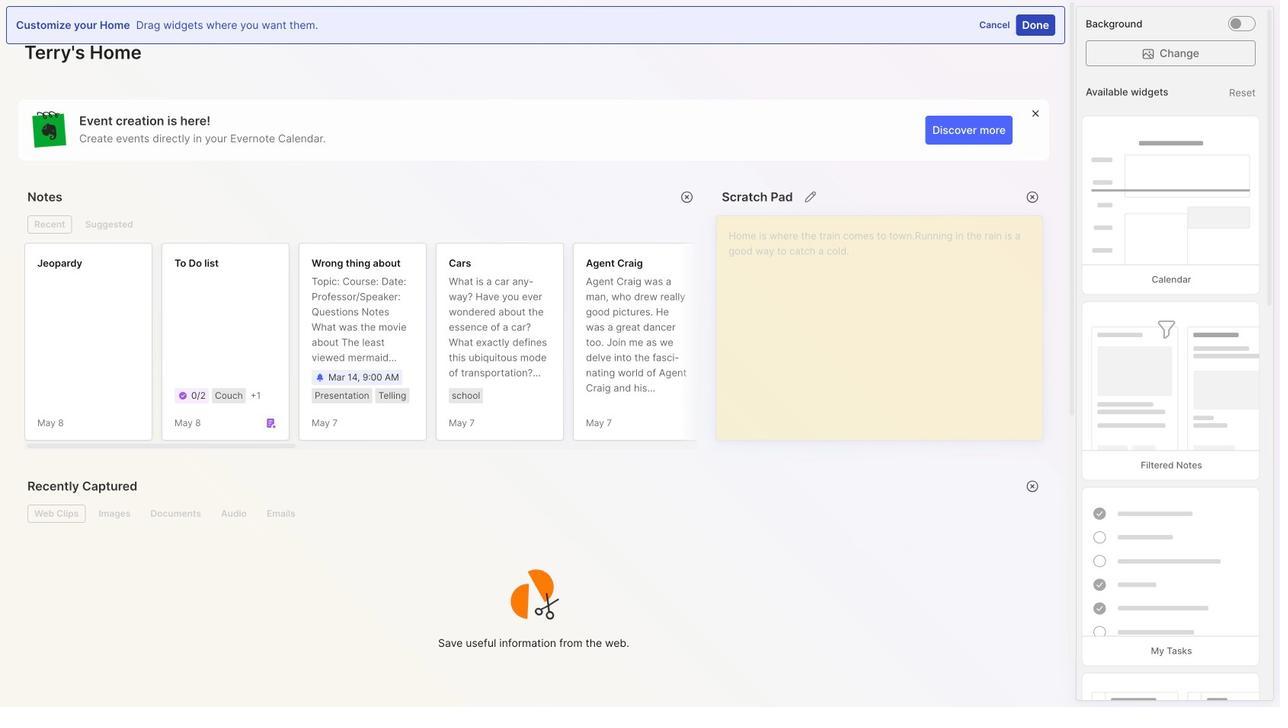 Task type: vqa. For each thing, say whether or not it's contained in the screenshot.
Edit widget title icon
yes



Task type: describe. For each thing, give the bounding box(es) containing it.
background image
[[1231, 18, 1241, 29]]

edit widget title image
[[803, 190, 818, 205]]



